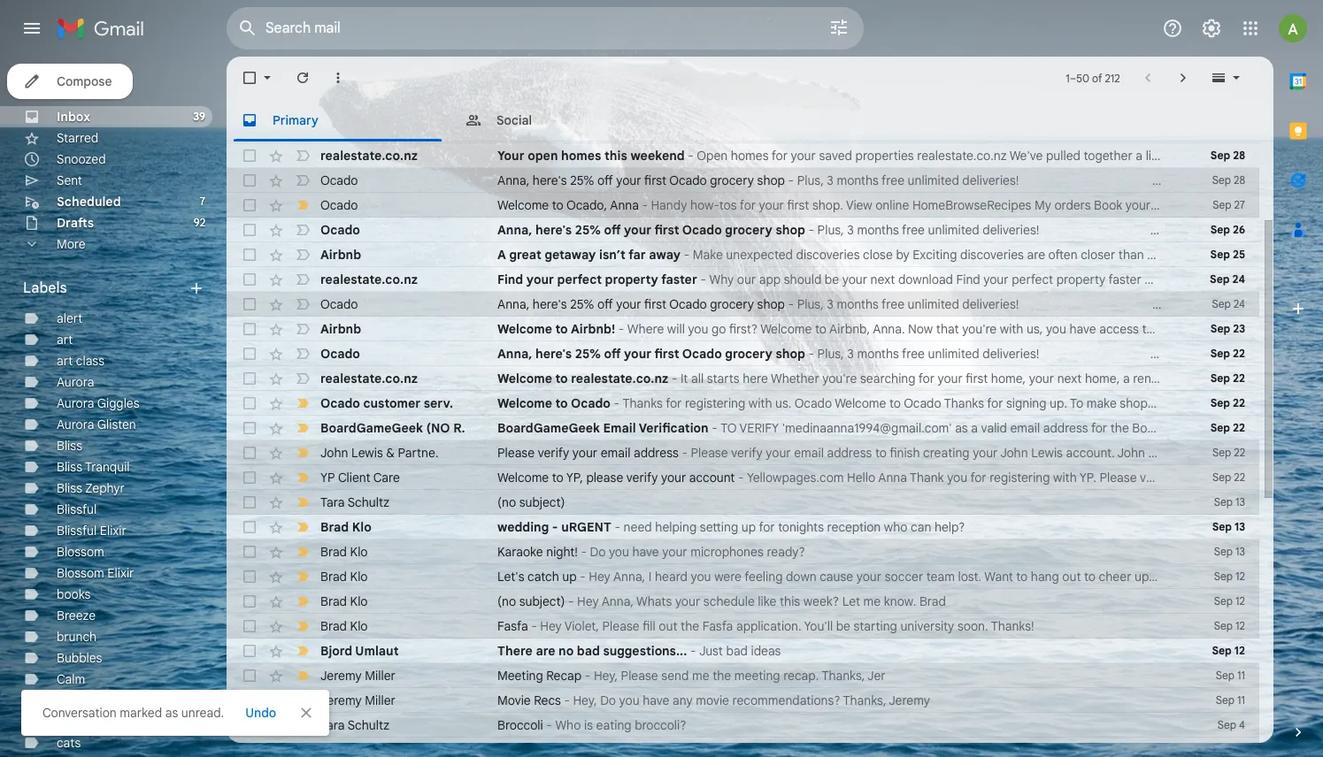 Task type: vqa. For each thing, say whether or not it's contained in the screenshot.


Task type: describe. For each thing, give the bounding box(es) containing it.
thanks, for jer
[[822, 669, 865, 684]]

toggle split pane mode image
[[1210, 69, 1228, 87]]

lewis
[[352, 445, 383, 461]]

d
[[1317, 197, 1324, 213]]

realestate.co.nz for your open homes this weekend
[[321, 148, 418, 164]]

0 vertical spatial up
[[742, 520, 756, 536]]

welcome to ocado -
[[498, 396, 623, 412]]

3 for sep 22
[[848, 346, 854, 362]]

important according to google magic. switch
[[294, 692, 312, 710]]

1 50 of 212
[[1066, 71, 1121, 85]]

great
[[510, 247, 542, 263]]

class
[[76, 353, 104, 369]]

there are no bad suggestions... - just bad ideas
[[498, 644, 781, 660]]

0 vertical spatial please
[[498, 445, 535, 461]]

up?
[[1135, 569, 1156, 585]]

to down welcome to realestate.co.nz -
[[556, 396, 568, 412]]

2 fasfa from the left
[[703, 619, 733, 635]]

cascade
[[57, 715, 106, 731]]

elixir for blissful elixir
[[100, 523, 127, 539]]

bliss zephyr
[[57, 481, 125, 497]]

unlimited for sep 26
[[928, 222, 980, 238]]

blissful link
[[57, 502, 97, 518]]

reception
[[828, 520, 881, 536]]

sep for seventh row from the top of the page
[[1211, 273, 1230, 286]]

help?
[[935, 520, 966, 536]]

cause
[[820, 569, 854, 585]]

22 for anna, here's 25% off your first ocado grocery shop - plus, 3 months free unlimited deliveries! ‌ ‌ ‌ ‌ ‌ ‌ ‌ ‌ ‌ ‌ ‌ ‌ ‌ ‌ ‌ ‌ ‌ ‌ ‌ ‌ ‌ ‌ ‌ ‌ ‌ ‌ ‌ ‌ ‌ ‌ ‌ ‌ ‌ ‌ ‌ ‌ ‌ ‌ ‌ ‌ ‌ ‌ ‌ ‌ ‌ ‌ ‌ ‌ ‌ ‌ ‌ ‌ ‌ ‌ ‌ ‌ ‌ ‌ ‌ ‌ ‌ ‌ ‌ ‌ view in browse
[[1234, 347, 1246, 360]]

sep for row containing yp client care
[[1213, 471, 1232, 484]]

1 horizontal spatial verify
[[627, 470, 658, 486]]

anna, here's 25% off your first ocado grocery shop - plus, 3 months free unlimited deliveries! ‌ ‌ ‌ ‌ ‌ ‌ ‌ ‌ ‌ ‌ ‌ ‌ ‌ ‌ ‌ ‌ ‌ ‌ ‌ ‌ ‌ ‌ ‌ ‌ ‌ ‌ ‌ ‌ ‌ ‌ ‌ ‌ ‌ ‌ ‌ ‌ ‌ ‌ ‌ ‌ ‌ ‌ ‌ ‌ ‌ ‌ ‌ ‌ ‌ ‌ ‌ ‌ ‌ ‌ ‌ ‌ ‌ ‌ ‌
[[498, 173, 1207, 189]]

0 vertical spatial hey
[[589, 569, 611, 585]]

19 row from the top
[[227, 565, 1260, 590]]

please verify your email address -
[[498, 445, 691, 461]]

ocado customer serv.
[[321, 396, 454, 412]]

sep for 11th row
[[1211, 372, 1231, 385]]

inbox link
[[57, 109, 90, 125]]

1 next from the left
[[1154, 197, 1179, 213]]

unlimited for sep 28
[[908, 173, 960, 189]]

28 for your open homes this weekend -
[[1234, 149, 1246, 162]]

account
[[690, 470, 735, 486]]

scheduled
[[57, 194, 121, 210]]

1 horizontal spatial me
[[864, 594, 881, 610]]

lost.
[[959, 569, 982, 585]]

0 vertical spatial have
[[1070, 321, 1097, 337]]

support image
[[1163, 18, 1184, 39]]

o
[[1316, 297, 1324, 313]]

your right "orders"
[[1126, 197, 1151, 213]]

sep for 9th row from the top
[[1211, 322, 1231, 336]]

0 vertical spatial sep 13
[[1215, 496, 1246, 509]]

soon.
[[958, 619, 989, 635]]

your
[[498, 148, 525, 164]]

plus, for sep 26
[[818, 222, 844, 238]]

soccer
[[885, 569, 924, 585]]

boardgamegeek for boardgamegeek (no r.
[[321, 421, 423, 437]]

25% for sep 22
[[575, 346, 601, 362]]

anna, left i
[[614, 569, 646, 585]]

find your perfect property faster -
[[498, 272, 710, 288]]

care
[[373, 470, 400, 486]]

recs
[[534, 693, 561, 709]]

sep 23
[[1211, 322, 1246, 336]]

stay—f
[[1288, 321, 1324, 337]]

welcome to ocado, anna - handy how-tos for your first shop. view online homebrowserecipes my orders book your next delivery book your next d
[[498, 197, 1324, 213]]

cats
[[57, 736, 81, 752]]

the for meeting
[[713, 669, 732, 684]]

night!
[[547, 545, 578, 560]]

down
[[786, 569, 817, 585]]

online
[[876, 197, 910, 213]]

to left airbnb,
[[815, 321, 827, 337]]

getaway
[[545, 247, 596, 263]]

of
[[1093, 71, 1103, 85]]

39
[[193, 110, 205, 123]]

to left cheer
[[1085, 569, 1096, 585]]

50
[[1077, 71, 1090, 85]]

7 inside row
[[1185, 321, 1192, 337]]

sep 11 for movie recs - hey, do you have any movie recommendations? thanks, jeremy
[[1216, 694, 1246, 707]]

0 horizontal spatial me
[[692, 669, 710, 684]]

sep 22 for please verify your email address -
[[1213, 446, 1246, 460]]

aurora glisten
[[57, 417, 136, 433]]

13 for karaoke night! - do you have your microphones ready?
[[1236, 545, 1246, 559]]

92
[[194, 216, 205, 229]]

airbnb for welcome to airbnb!
[[321, 321, 361, 337]]

jeremy miller for movie recs
[[321, 693, 396, 709]]

0 horizontal spatial verify
[[538, 445, 570, 461]]

to left over
[[1143, 321, 1154, 337]]

your down property
[[617, 297, 642, 313]]

jer
[[868, 669, 886, 684]]

your open homes this weekend -
[[498, 148, 697, 164]]

1 vertical spatial do
[[601, 693, 616, 709]]

aurora for aurora glisten
[[57, 417, 94, 433]]

sep 11 for meeting recap - hey, please send me the meeting recap. thanks, jer
[[1216, 669, 1246, 683]]

to left ocado,
[[552, 197, 564, 213]]

jeremy for meeting recap - hey, please send me the meeting recap. thanks, jer
[[321, 669, 362, 684]]

sep for row containing john lewis & partne.
[[1213, 446, 1232, 460]]

first left shop.
[[787, 197, 810, 213]]

anna, here's 25% off your first ocado grocery shop - plus, 3 months free unlimited deliveries! ‌ ‌ ‌ ‌ ‌ ‌ ‌ ‌ ‌ ‌ ‌ ‌ ‌ ‌ ‌ ‌ ‌ ‌ ‌ ‌ ‌ ‌ ‌ ‌ ‌ ‌ ‌ ‌ ‌ ‌ ‌ ‌ ‌ ‌ ‌ ‌ ‌ ‌ ‌ ‌ ‌ ‌ ‌ ‌ ‌ ‌ ‌ ‌ ‌ ‌ ‌ ‌ ‌ ‌ ‌ ‌ ‌ ‌ ‌ ‌ ‌ ‌ ‌ ‌ view in browser o
[[498, 297, 1324, 313]]

sent link
[[57, 173, 82, 189]]

deliveries! for sep 22
[[983, 346, 1040, 362]]

months for sep 24
[[837, 297, 879, 313]]

blossom link
[[57, 545, 104, 560]]

calm
[[57, 672, 85, 688]]

search mail image
[[232, 12, 264, 44]]

view down anna, here's 25% off your first ocado grocery shop - plus, 3 months free unlimited deliveries! ‌ ‌ ‌ ‌ ‌ ‌ ‌ ‌ ‌ ‌ ‌ ‌ ‌ ‌ ‌ ‌ ‌ ‌ ‌ ‌ ‌ ‌ ‌ ‌ ‌ ‌ ‌ ‌ ‌ ‌ ‌ ‌ ‌ ‌ ‌ ‌ ‌ ‌ ‌ ‌ ‌ ‌ ‌ ‌ ‌ ‌ ‌ ‌ ‌ ‌ ‌ ‌ ‌ ‌ ‌ ‌ ‌ ‌ ‌
[[846, 197, 873, 213]]

primary tab
[[227, 99, 449, 142]]

refresh image
[[294, 69, 312, 87]]

over
[[1157, 321, 1182, 337]]

row containing john lewis & partne.
[[227, 441, 1260, 466]]

more image
[[329, 69, 347, 87]]

here's for sep 22
[[536, 346, 572, 362]]

blissful elixir
[[57, 523, 127, 539]]

aurora link
[[57, 375, 94, 390]]

welcome for welcome to airbnb! - where will you go first? welcome to airbnb, anna. now that you're with us, you have access to over 7 million places to stay—f
[[498, 321, 553, 337]]

us,
[[1027, 321, 1043, 337]]

6 row from the top
[[227, 243, 1260, 267]]

fill
[[643, 619, 656, 635]]

0 vertical spatial do
[[590, 545, 606, 560]]

row containing yp client care
[[227, 466, 1260, 491]]

in for sep 22
[[1275, 346, 1285, 362]]

(no subject) link
[[498, 494, 1163, 512]]

let's catch up - hey anna, i heard you were feeling down cause your soccer team lost. want to hang out to cheer up? best, sophie
[[498, 569, 1229, 585]]

social
[[497, 112, 532, 128]]

view for sep 24
[[1225, 297, 1252, 313]]

sep 13 for karaoke night! - do you have your microphones ready?
[[1215, 545, 1246, 559]]

3 row from the top
[[227, 168, 1260, 193]]

8 row from the top
[[227, 292, 1324, 317]]

isn't
[[599, 247, 626, 263]]

sep for 25th row from the bottom
[[1211, 149, 1231, 162]]

you right us,
[[1047, 321, 1067, 337]]

2 next from the left
[[1289, 197, 1314, 213]]

anna, for sep 24
[[498, 297, 530, 313]]

row containing ocado customer serv.
[[227, 391, 1260, 416]]

0 vertical spatial out
[[1063, 569, 1082, 585]]

no
[[559, 644, 574, 660]]

compose
[[57, 73, 112, 89]]

sep 22 for welcome to realestate.co.nz -
[[1211, 372, 1246, 385]]

brad klo for wedding - urgent
[[321, 520, 372, 536]]

settings image
[[1202, 18, 1223, 39]]

2 tara schultz from the top
[[321, 718, 390, 734]]

1 tara from the top
[[321, 495, 345, 511]]

you up eating
[[619, 693, 640, 709]]

schedule
[[704, 594, 755, 610]]

2 schultz from the top
[[348, 718, 390, 734]]

(no
[[426, 421, 450, 437]]

20 row from the top
[[227, 590, 1260, 615]]

a
[[498, 247, 506, 263]]

email
[[601, 445, 631, 461]]

anna, left whats
[[602, 594, 634, 610]]

brad klo for (no subject)
[[321, 594, 368, 610]]

off for sep 22
[[604, 346, 621, 362]]

sep 28 for your open homes this weekend -
[[1211, 149, 1246, 162]]

2 vertical spatial hey
[[540, 619, 562, 635]]

main content containing primary
[[227, 57, 1324, 758]]

16 row from the top
[[227, 491, 1260, 515]]

to left yp,
[[552, 470, 564, 486]]

i
[[649, 569, 652, 585]]

plus, for sep 24
[[797, 297, 824, 313]]

go
[[712, 321, 726, 337]]

calm link
[[57, 672, 85, 688]]

0 horizontal spatial this
[[605, 148, 628, 164]]

your down where
[[624, 346, 652, 362]]

cars cascade
[[57, 693, 106, 731]]

let
[[843, 594, 861, 610]]

client
[[338, 470, 371, 486]]

anna, for sep 28
[[498, 173, 530, 189]]

realestate.co.nz for welcome to realestate.co.nz
[[321, 371, 418, 387]]

2 tara from the top
[[321, 718, 345, 734]]

drafts link
[[57, 215, 94, 231]]

welcome for welcome to yp, please verify your account -
[[498, 470, 549, 486]]

mon, sep 4, 2023, 6:00 am element
[[1218, 742, 1246, 758]]

klo for karaoke
[[350, 545, 368, 560]]

first for sep 26
[[655, 222, 680, 238]]

2 book from the left
[[1230, 197, 1258, 213]]

jeremy for movie recs - hey, do you have any movie recommendations? thanks, jeremy
[[321, 693, 362, 709]]

recap.
[[784, 669, 819, 684]]

you left go
[[688, 321, 709, 337]]

you down "need"
[[609, 545, 629, 560]]

main menu image
[[21, 18, 43, 39]]

airbnb for a great getaway isn't far away
[[321, 247, 361, 263]]

hey, for hey, do you have any movie recommendations? thanks, jeremy
[[573, 693, 597, 709]]

anna, for sep 26
[[498, 222, 533, 238]]

your down helping
[[663, 545, 688, 560]]

gmail image
[[57, 11, 153, 46]]

there
[[498, 644, 533, 660]]

sep for 17th row from the top
[[1213, 521, 1233, 534]]

brad klo for let's catch up
[[321, 569, 368, 585]]

sophie
[[1190, 569, 1229, 585]]

deliveries! for sep 28
[[963, 173, 1020, 189]]

anna
[[610, 197, 639, 213]]

your up far
[[624, 222, 652, 238]]

1 horizontal spatial this
[[780, 594, 801, 610]]

(no subject) - hey anna, whats your schedule like this week? let me know. brad
[[498, 594, 946, 610]]

to up welcome to ocado -
[[556, 371, 568, 387]]

jeremy down university
[[889, 693, 931, 709]]

please for hey, please send me the meeting recap. thanks, jer
[[621, 669, 659, 684]]

your down address
[[661, 470, 686, 486]]

with
[[1000, 321, 1024, 337]]

sep 12 for brad
[[1215, 595, 1246, 608]]

in for sep 24
[[1255, 297, 1265, 313]]

art for art class
[[57, 353, 73, 369]]

aurora glisten link
[[57, 417, 136, 433]]

to left stay—f
[[1274, 321, 1285, 337]]

klo for (no
[[350, 594, 368, 610]]

free for sep 28
[[882, 173, 905, 189]]

18 row from the top
[[227, 540, 1260, 565]]

brad for let's catch up - hey anna, i heard you were feeling down cause your soccer team lost. want to hang out to cheer up? best, sophie
[[321, 569, 347, 585]]

bliss link
[[57, 438, 82, 454]]

grocery for sep 22
[[725, 346, 773, 362]]

email
[[603, 421, 636, 437]]

jeremy miller for meeting recap
[[321, 669, 396, 684]]

please
[[587, 470, 624, 486]]

10 row from the top
[[227, 342, 1324, 367]]

anna.
[[873, 321, 905, 337]]

3 for sep 28
[[827, 173, 834, 189]]

who
[[556, 718, 581, 734]]

movie
[[696, 693, 730, 709]]

(no for (no subject) - hey anna, whats your schedule like this week? let me know. brad
[[498, 594, 516, 610]]

1 book from the left
[[1094, 197, 1123, 213]]

your up yp,
[[573, 445, 598, 461]]

your up anna
[[617, 173, 642, 189]]

for for up
[[759, 520, 775, 536]]

breeze
[[57, 608, 96, 624]]

1 vertical spatial have
[[633, 545, 659, 560]]

your down great
[[527, 272, 554, 288]]

that
[[937, 321, 959, 337]]

welcome right first?
[[761, 321, 812, 337]]

airbnb,
[[830, 321, 870, 337]]

suggestions...
[[603, 644, 687, 660]]

here's for sep 24
[[533, 297, 567, 313]]

fasfa - hey violet, please fill out the fasfa application. you'll be starting university soon. thanks!
[[498, 619, 1035, 635]]

to left the "airbnb!"
[[556, 321, 568, 337]]

Search mail text field
[[266, 19, 779, 37]]

24 for anna, here's 25% off your first ocado grocery shop - plus, 3 months free unlimited deliveries! ‌ ‌ ‌ ‌ ‌ ‌ ‌ ‌ ‌ ‌ ‌ ‌ ‌ ‌ ‌ ‌ ‌ ‌ ‌ ‌ ‌ ‌ ‌ ‌ ‌ ‌ ‌ ‌ ‌ ‌ ‌ ‌ ‌ ‌ ‌ ‌ ‌ ‌ ‌ ‌ ‌ ‌ ‌ ‌ ‌ ‌ ‌ ‌ ‌ ‌ ‌ ‌ ‌ ‌ ‌ ‌ ‌ ‌ ‌ ‌ ‌ ‌ ‌ ‌ view in browser o
[[1234, 298, 1246, 311]]

22 for welcome to yp, please verify your account -
[[1235, 471, 1246, 484]]

23
[[1234, 322, 1246, 336]]

21 row from the top
[[227, 615, 1260, 639]]

sep 22 for welcome to ocado -
[[1211, 397, 1246, 410]]

shop for sep 22
[[776, 346, 806, 362]]

sep 24 for find your perfect property faster -
[[1211, 273, 1246, 286]]

sep for 21th row
[[1215, 620, 1233, 633]]



Task type: locate. For each thing, give the bounding box(es) containing it.
art link
[[57, 332, 73, 348]]

row
[[227, 119, 1260, 143], [227, 143, 1260, 168], [227, 168, 1260, 193], [227, 193, 1324, 218], [227, 218, 1324, 243], [227, 243, 1260, 267], [227, 267, 1260, 292], [227, 292, 1324, 317], [227, 317, 1324, 342], [227, 342, 1324, 367], [227, 367, 1260, 391], [227, 391, 1260, 416], [227, 416, 1260, 441], [227, 441, 1260, 466], [227, 466, 1260, 491], [227, 491, 1260, 515], [227, 515, 1260, 540], [227, 540, 1260, 565], [227, 565, 1260, 590], [227, 590, 1260, 615], [227, 615, 1260, 639], [227, 639, 1260, 664], [227, 664, 1260, 689], [227, 689, 1260, 714], [227, 714, 1260, 738], [227, 738, 1260, 758]]

1 blossom from the top
[[57, 545, 104, 560]]

hey, down there are no bad suggestions... - just bad ideas
[[594, 669, 618, 684]]

0 vertical spatial elixir
[[100, 523, 127, 539]]

boardgamegeek email verification -
[[498, 421, 721, 437]]

out
[[1063, 569, 1082, 585], [659, 619, 678, 635]]

anna, here's 25% off your first ocado grocery shop - plus, 3 months free unlimited deliveries! ‌ ‌ ‌ ‌ ‌ ‌ ‌ ‌ ‌ ‌ ‌ ‌ ‌ ‌ ‌ ‌ ‌ ‌ ‌ ‌ ‌ ‌ ‌ ‌ ‌ ‌ ‌ ‌ ‌ ‌ ‌ ‌ ‌ ‌ ‌ ‌ ‌ ‌ ‌ ‌ ‌ ‌ ‌ ‌ ‌ ‌ ‌ ‌ ‌ ‌ ‌ ‌ ‌ ‌ ‌ ‌ ‌ ‌ ‌ ‌ ‌ ‌ ‌ ‌ view in browse for sep 26
[[498, 222, 1324, 238]]

anna, here's 25% off your first ocado grocery shop - plus, 3 months free unlimited deliveries! ‌ ‌ ‌ ‌ ‌ ‌ ‌ ‌ ‌ ‌ ‌ ‌ ‌ ‌ ‌ ‌ ‌ ‌ ‌ ‌ ‌ ‌ ‌ ‌ ‌ ‌ ‌ ‌ ‌ ‌ ‌ ‌ ‌ ‌ ‌ ‌ ‌ ‌ ‌ ‌ ‌ ‌ ‌ ‌ ‌ ‌ ‌ ‌ ‌ ‌ ‌ ‌ ‌ ‌ ‌ ‌ ‌ ‌ ‌ ‌ ‌ ‌ ‌ ‌ view in browse
[[498, 222, 1324, 238], [498, 346, 1324, 362]]

sep for 16th row from the top
[[1215, 496, 1233, 509]]

1 vertical spatial miller
[[365, 693, 396, 709]]

microphones
[[691, 545, 764, 560]]

months for sep 22
[[857, 346, 899, 362]]

1 vertical spatial tara
[[321, 718, 345, 734]]

free
[[882, 173, 905, 189], [902, 222, 925, 238], [882, 297, 905, 313], [902, 346, 925, 362]]

2 brad klo from the top
[[321, 545, 368, 560]]

1 sep 11 from the top
[[1216, 669, 1246, 683]]

0 vertical spatial this
[[605, 148, 628, 164]]

25 row from the top
[[227, 714, 1260, 738]]

do down urgent
[[590, 545, 606, 560]]

1 art from the top
[[57, 332, 73, 348]]

1
[[1066, 71, 1070, 85]]

25% down ocado,
[[575, 222, 601, 238]]

view down places
[[1246, 346, 1272, 362]]

0 horizontal spatial boardgamegeek
[[321, 421, 423, 437]]

3 aurora from the top
[[57, 417, 94, 433]]

1 horizontal spatial boardgamegeek
[[498, 421, 600, 437]]

3 bliss from the top
[[57, 481, 82, 497]]

blissful
[[57, 502, 97, 518], [57, 523, 97, 539]]

unlimited for sep 24
[[908, 297, 960, 313]]

months down the anna.
[[857, 346, 899, 362]]

3 for sep 26
[[848, 222, 854, 238]]

subject) for (no subject) - hey anna, whats your schedule like this week? let me know. brad
[[519, 594, 565, 610]]

welcome to realestate.co.nz -
[[498, 371, 681, 387]]

2 bad from the left
[[727, 644, 748, 660]]

24 row from the top
[[227, 689, 1260, 714]]

2 vertical spatial have
[[643, 693, 670, 709]]

1 vertical spatial aurora
[[57, 396, 94, 412]]

off down the "airbnb!"
[[604, 346, 621, 362]]

0 horizontal spatial next
[[1154, 197, 1179, 213]]

bliss for bliss zephyr
[[57, 481, 82, 497]]

None search field
[[227, 7, 864, 50]]

free for sep 24
[[882, 297, 905, 313]]

2 row from the top
[[227, 143, 1260, 168]]

25% down homes
[[570, 173, 595, 189]]

starting
[[854, 619, 898, 635]]

first for sep 28
[[644, 173, 667, 189]]

your down "heard"
[[676, 594, 701, 610]]

thanks, left jer
[[822, 669, 865, 684]]

subject) for (no subject)
[[519, 495, 565, 511]]

grocery for sep 28
[[710, 173, 754, 189]]

free for sep 26
[[902, 222, 925, 238]]

jeremy down bjord
[[321, 669, 362, 684]]

blossom for 'blossom' link
[[57, 545, 104, 560]]

row containing bjord umlaut
[[227, 639, 1260, 664]]

1 vertical spatial sep 13
[[1213, 521, 1246, 534]]

your up the let
[[857, 569, 882, 585]]

1 vertical spatial bliss
[[57, 460, 82, 475]]

None checkbox
[[241, 147, 259, 165], [241, 172, 259, 189], [241, 246, 259, 264], [241, 321, 259, 338], [241, 345, 259, 363], [241, 420, 259, 437], [241, 445, 259, 462], [241, 469, 259, 487], [241, 494, 259, 512], [241, 519, 259, 537], [241, 544, 259, 561], [241, 618, 259, 636], [241, 668, 259, 685], [241, 147, 259, 165], [241, 172, 259, 189], [241, 246, 259, 264], [241, 321, 259, 338], [241, 345, 259, 363], [241, 420, 259, 437], [241, 445, 259, 462], [241, 469, 259, 487], [241, 494, 259, 512], [241, 519, 259, 537], [241, 544, 259, 561], [241, 618, 259, 636], [241, 668, 259, 685]]

2 aurora from the top
[[57, 396, 94, 412]]

1 vertical spatial thanks,
[[843, 693, 887, 709]]

26 row from the top
[[227, 738, 1260, 758]]

0 vertical spatial blossom
[[57, 545, 104, 560]]

0 horizontal spatial out
[[659, 619, 678, 635]]

sep 24 for anna, here's 25% off your first ocado grocery shop - plus, 3 months free unlimited deliveries! ‌ ‌ ‌ ‌ ‌ ‌ ‌ ‌ ‌ ‌ ‌ ‌ ‌ ‌ ‌ ‌ ‌ ‌ ‌ ‌ ‌ ‌ ‌ ‌ ‌ ‌ ‌ ‌ ‌ ‌ ‌ ‌ ‌ ‌ ‌ ‌ ‌ ‌ ‌ ‌ ‌ ‌ ‌ ‌ ‌ ‌ ‌ ‌ ‌ ‌ ‌ ‌ ‌ ‌ ‌ ‌ ‌ ‌ ‌ ‌ ‌ ‌ ‌ ‌ view in browser o
[[1213, 298, 1246, 311]]

1 vertical spatial elixir
[[107, 566, 134, 582]]

address
[[634, 445, 679, 461]]

0 vertical spatial sep 11
[[1216, 669, 1246, 683]]

broccoli - who is eating broccoli?
[[498, 718, 687, 734]]

advanced search options image
[[822, 10, 857, 45]]

0 vertical spatial me
[[864, 594, 881, 610]]

0 vertical spatial 11
[[1238, 669, 1246, 683]]

0 vertical spatial bliss
[[57, 438, 82, 454]]

view for sep 26
[[1246, 222, 1272, 238]]

alert
[[57, 311, 83, 327]]

aurora down art class 'link'
[[57, 375, 94, 390]]

tab list right places
[[1274, 57, 1324, 694]]

1 vertical spatial 28
[[1234, 174, 1246, 187]]

klo for wedding
[[352, 520, 372, 536]]

3 down anna, here's 25% off your first ocado grocery shop - plus, 3 months free unlimited deliveries! ‌ ‌ ‌ ‌ ‌ ‌ ‌ ‌ ‌ ‌ ‌ ‌ ‌ ‌ ‌ ‌ ‌ ‌ ‌ ‌ ‌ ‌ ‌ ‌ ‌ ‌ ‌ ‌ ‌ ‌ ‌ ‌ ‌ ‌ ‌ ‌ ‌ ‌ ‌ ‌ ‌ ‌ ‌ ‌ ‌ ‌ ‌ ‌ ‌ ‌ ‌ ‌ ‌ ‌ ‌ ‌ ‌ ‌ ‌
[[848, 222, 854, 238]]

22 for welcome to realestate.co.nz -
[[1234, 372, 1246, 385]]

12 for soon.
[[1236, 620, 1246, 633]]

tonights
[[778, 520, 824, 536]]

whats
[[637, 594, 672, 610]]

are
[[536, 644, 556, 660]]

22 for please verify your email address -
[[1235, 446, 1246, 460]]

plus, for sep 22
[[818, 346, 844, 362]]

art down art link
[[57, 353, 73, 369]]

anna, here's 25% off your first ocado grocery shop - plus, 3 months free unlimited deliveries! ‌ ‌ ‌ ‌ ‌ ‌ ‌ ‌ ‌ ‌ ‌ ‌ ‌ ‌ ‌ ‌ ‌ ‌ ‌ ‌ ‌ ‌ ‌ ‌ ‌ ‌ ‌ ‌ ‌ ‌ ‌ ‌ ‌ ‌ ‌ ‌ ‌ ‌ ‌ ‌ ‌ ‌ ‌ ‌ ‌ ‌ ‌ ‌ ‌ ‌ ‌ ‌ ‌ ‌ ‌ ‌ ‌ ‌ ‌ ‌ ‌ ‌ ‌ ‌ view in browse for sep 22
[[498, 346, 1324, 362]]

application.
[[737, 619, 802, 635]]

week?
[[804, 594, 840, 610]]

your right tos
[[759, 197, 784, 213]]

1 jeremy miller from the top
[[321, 669, 396, 684]]

you'll
[[805, 619, 833, 635]]

can
[[911, 520, 932, 536]]

sep for 19th row from the bottom of the page
[[1213, 298, 1231, 311]]

3 down airbnb,
[[848, 346, 854, 362]]

places
[[1234, 321, 1270, 337]]

4 brad klo from the top
[[321, 594, 368, 610]]

off for sep 24
[[598, 297, 613, 313]]

aurora giggles
[[57, 396, 140, 412]]

anna, down find on the top of the page
[[498, 297, 530, 313]]

tab list up tos
[[227, 99, 1274, 142]]

1 horizontal spatial the
[[713, 669, 732, 684]]

0 horizontal spatial 7
[[200, 195, 205, 208]]

unlimited down the that
[[928, 346, 980, 362]]

22 row from the top
[[227, 639, 1260, 664]]

please
[[498, 445, 535, 461], [603, 619, 640, 635], [621, 669, 659, 684]]

3 up shop.
[[827, 173, 834, 189]]

7
[[200, 195, 205, 208], [1185, 321, 1192, 337]]

1 vertical spatial subject)
[[519, 594, 565, 610]]

2 vertical spatial bliss
[[57, 481, 82, 497]]

me right the let
[[864, 594, 881, 610]]

shop for sep 24
[[758, 297, 785, 313]]

1 vertical spatial out
[[659, 619, 678, 635]]

blissful down the bliss zephyr link
[[57, 502, 97, 518]]

bliss up the bliss tranquil
[[57, 438, 82, 454]]

1 vertical spatial anna, here's 25% off your first ocado grocery shop - plus, 3 months free unlimited deliveries! ‌ ‌ ‌ ‌ ‌ ‌ ‌ ‌ ‌ ‌ ‌ ‌ ‌ ‌ ‌ ‌ ‌ ‌ ‌ ‌ ‌ ‌ ‌ ‌ ‌ ‌ ‌ ‌ ‌ ‌ ‌ ‌ ‌ ‌ ‌ ‌ ‌ ‌ ‌ ‌ ‌ ‌ ‌ ‌ ‌ ‌ ‌ ‌ ‌ ‌ ‌ ‌ ‌ ‌ ‌ ‌ ‌ ‌ ‌ ‌ ‌ ‌ ‌ ‌ view in browse
[[498, 346, 1324, 362]]

browse down d
[[1288, 222, 1324, 238]]

1 horizontal spatial up
[[742, 520, 756, 536]]

1 airbnb from the top
[[321, 247, 361, 263]]

7 row from the top
[[227, 267, 1260, 292]]

1 bad from the left
[[577, 644, 600, 660]]

to left hang
[[1017, 569, 1028, 585]]

grocery down first?
[[725, 346, 773, 362]]

welcome up great
[[498, 197, 549, 213]]

0 horizontal spatial for
[[740, 197, 756, 213]]

tab list
[[1274, 57, 1324, 694], [227, 99, 1274, 142]]

grocery for sep 26
[[725, 222, 773, 238]]

1 vertical spatial hey
[[577, 594, 599, 610]]

urgent
[[561, 520, 612, 536]]

have up i
[[633, 545, 659, 560]]

0 vertical spatial for
[[740, 197, 756, 213]]

2 11 from the top
[[1238, 694, 1246, 707]]

1 vertical spatial 13
[[1235, 521, 1246, 534]]

in down browser on the right of the page
[[1275, 346, 1285, 362]]

1 vertical spatial airbnb
[[321, 321, 361, 337]]

13 row from the top
[[227, 416, 1260, 441]]

setting
[[700, 520, 739, 536]]

0 horizontal spatial bad
[[577, 644, 600, 660]]

browse
[[1288, 222, 1324, 238], [1288, 346, 1324, 362]]

jeremy right important according to google magic. switch on the bottom of the page
[[321, 693, 362, 709]]

meeting
[[735, 669, 781, 684]]

perfect
[[557, 272, 602, 288]]

0 vertical spatial the
[[681, 619, 700, 635]]

klo for let's
[[350, 569, 368, 585]]

bad right "just"
[[727, 644, 748, 660]]

0 vertical spatial tara
[[321, 495, 345, 511]]

brad for karaoke night! - do you have your microphones ready?
[[321, 545, 347, 560]]

1 vertical spatial art
[[57, 353, 73, 369]]

for up ready?
[[759, 520, 775, 536]]

recap
[[547, 669, 582, 684]]

sep 13 for wedding - urgent - need helping setting up for tonights reception who can help?
[[1213, 521, 1246, 534]]

1 horizontal spatial bad
[[727, 644, 748, 660]]

2 bliss from the top
[[57, 460, 82, 475]]

0 vertical spatial (no
[[498, 495, 516, 511]]

plus,
[[797, 173, 824, 189], [818, 222, 844, 238], [797, 297, 824, 313], [818, 346, 844, 362]]

1 vertical spatial hey,
[[573, 693, 597, 709]]

art for art link
[[57, 332, 73, 348]]

0 vertical spatial verify
[[538, 445, 570, 461]]

2 sep 11 from the top
[[1216, 694, 1246, 707]]

view
[[846, 197, 873, 213], [1246, 222, 1272, 238], [1225, 297, 1252, 313], [1246, 346, 1272, 362]]

1 vertical spatial 7
[[1185, 321, 1192, 337]]

off up isn't at the top
[[604, 222, 621, 238]]

fasfa up there
[[498, 619, 528, 635]]

0 vertical spatial aurora
[[57, 375, 94, 390]]

aurora up bliss link
[[57, 417, 94, 433]]

1 row from the top
[[227, 119, 1260, 143]]

miller for movie
[[365, 693, 396, 709]]

1 fasfa from the left
[[498, 619, 528, 635]]

2 vertical spatial aurora
[[57, 417, 94, 433]]

for for tos
[[740, 197, 756, 213]]

yp client care
[[321, 470, 400, 486]]

off for sep 26
[[604, 222, 621, 238]]

realestate.co.nz
[[321, 148, 418, 164], [321, 272, 418, 288], [321, 371, 418, 387], [571, 371, 669, 387]]

subject) up wedding
[[519, 495, 565, 511]]

miller
[[365, 669, 396, 684], [365, 693, 396, 709]]

recommendations?
[[733, 693, 841, 709]]

1 subject) from the top
[[519, 495, 565, 511]]

sep for row containing bjord umlaut
[[1213, 645, 1232, 658]]

1 bliss from the top
[[57, 438, 82, 454]]

1 vertical spatial 11
[[1238, 694, 1246, 707]]

sep 24 up sep 23
[[1213, 298, 1246, 311]]

fasfa down (no subject) - hey anna, whats your schedule like this week? let me know. brad
[[703, 619, 733, 635]]

2 vertical spatial in
[[1275, 346, 1285, 362]]

bliss down bliss link
[[57, 460, 82, 475]]

meeting recap - hey, please send me the meeting recap. thanks, jer
[[498, 669, 886, 684]]

labels heading
[[23, 280, 188, 298]]

out right hang
[[1063, 569, 1082, 585]]

2 miller from the top
[[365, 693, 396, 709]]

7 inside labels navigation
[[200, 195, 205, 208]]

off for sep 28
[[598, 173, 613, 189]]

have left access
[[1070, 321, 1097, 337]]

wedding
[[498, 520, 549, 536]]

1 vertical spatial up
[[563, 569, 577, 585]]

blossom for blossom elixir
[[57, 566, 104, 582]]

(no for (no subject)
[[498, 495, 516, 511]]

1 horizontal spatial fasfa
[[703, 619, 733, 635]]

1 (no from the top
[[498, 495, 516, 511]]

1 aurora from the top
[[57, 375, 94, 390]]

0 vertical spatial subject)
[[519, 495, 565, 511]]

in up places
[[1255, 297, 1265, 313]]

aurora
[[57, 375, 94, 390], [57, 396, 94, 412], [57, 417, 94, 433]]

0 vertical spatial schultz
[[348, 495, 390, 511]]

catch
[[528, 569, 559, 585]]

starred link
[[57, 130, 99, 146]]

boardgamegeek (no r.
[[321, 421, 465, 437]]

john lewis & partne.
[[321, 445, 439, 461]]

plus, for sep 28
[[797, 173, 824, 189]]

2 (no from the top
[[498, 594, 516, 610]]

1 vertical spatial for
[[759, 520, 775, 536]]

as
[[165, 706, 178, 722]]

blissful for blissful link
[[57, 502, 97, 518]]

alert
[[21, 41, 1295, 737]]

1 horizontal spatial out
[[1063, 569, 1082, 585]]

anna, for sep 22
[[498, 346, 533, 362]]

1 horizontal spatial 7
[[1185, 321, 1192, 337]]

26
[[1233, 223, 1246, 236]]

view up 25
[[1246, 222, 1272, 238]]

realestate.co.nz for find your perfect property faster
[[321, 272, 418, 288]]

weekend
[[631, 148, 685, 164]]

deliveries!
[[963, 173, 1020, 189], [983, 222, 1040, 238], [963, 297, 1020, 313], [983, 346, 1040, 362]]

be
[[836, 619, 851, 635]]

first down will
[[655, 346, 680, 362]]

0 vertical spatial sep 28
[[1211, 149, 1246, 162]]

0 vertical spatial blissful
[[57, 502, 97, 518]]

labels navigation
[[0, 57, 227, 758]]

0 horizontal spatial up
[[563, 569, 577, 585]]

15 row from the top
[[227, 466, 1260, 491]]

partne.
[[398, 445, 439, 461]]

shop.
[[813, 197, 844, 213]]

12 for brad
[[1236, 595, 1246, 608]]

2 blissful from the top
[[57, 523, 97, 539]]

breeze link
[[57, 608, 96, 624]]

starred
[[57, 130, 99, 146]]

off down your open homes this weekend -
[[598, 173, 613, 189]]

sep for fourth row from the bottom of the page
[[1216, 669, 1235, 683]]

conversation marked as unread.
[[43, 706, 224, 722]]

free down welcome to ocado, anna - handy how-tos for your first shop. view online homebrowserecipes my orders book your next delivery book your next d
[[902, 222, 925, 238]]

here's for sep 28
[[533, 173, 567, 189]]

1 schultz from the top
[[348, 495, 390, 511]]

orders
[[1055, 197, 1091, 213]]

brad klo for karaoke night!
[[321, 545, 368, 560]]

cheer
[[1099, 569, 1132, 585]]

months up shop.
[[837, 173, 879, 189]]

first for sep 24
[[644, 297, 667, 313]]

brad for (no subject) - hey anna, whats your schedule like this week? let me know. brad
[[321, 594, 347, 610]]

5 brad klo from the top
[[321, 619, 368, 635]]

1 anna, here's 25% off your first ocado grocery shop - plus, 3 months free unlimited deliveries! ‌ ‌ ‌ ‌ ‌ ‌ ‌ ‌ ‌ ‌ ‌ ‌ ‌ ‌ ‌ ‌ ‌ ‌ ‌ ‌ ‌ ‌ ‌ ‌ ‌ ‌ ‌ ‌ ‌ ‌ ‌ ‌ ‌ ‌ ‌ ‌ ‌ ‌ ‌ ‌ ‌ ‌ ‌ ‌ ‌ ‌ ‌ ‌ ‌ ‌ ‌ ‌ ‌ ‌ ‌ ‌ ‌ ‌ ‌ ‌ ‌ ‌ ‌ ‌ view in browse from the top
[[498, 222, 1324, 238]]

your right 27
[[1261, 197, 1286, 213]]

2 blossom from the top
[[57, 566, 104, 582]]

0 horizontal spatial fasfa
[[498, 619, 528, 635]]

tara down the yp
[[321, 495, 345, 511]]

0 vertical spatial jeremy miller
[[321, 669, 396, 684]]

in
[[1275, 222, 1285, 238], [1255, 297, 1265, 313], [1275, 346, 1285, 362]]

5 row from the top
[[227, 218, 1324, 243]]

1 vertical spatial jeremy miller
[[321, 693, 396, 709]]

1 vertical spatial this
[[780, 594, 801, 610]]

bad right no
[[577, 644, 600, 660]]

0 horizontal spatial book
[[1094, 197, 1123, 213]]

sep 28
[[1211, 149, 1246, 162], [1213, 174, 1246, 187]]

1 horizontal spatial next
[[1289, 197, 1314, 213]]

grocery down tos
[[725, 222, 773, 238]]

boardgamegeek for boardgamegeek email verification -
[[498, 421, 600, 437]]

welcome down welcome to realestate.co.nz -
[[498, 396, 553, 412]]

thanks!
[[991, 619, 1035, 635]]

2 airbnb from the top
[[321, 321, 361, 337]]

more button
[[0, 234, 213, 255]]

social tab
[[451, 99, 674, 142]]

1 horizontal spatial for
[[759, 520, 775, 536]]

brad klo for fasfa
[[321, 619, 368, 635]]

1 horizontal spatial book
[[1230, 197, 1258, 213]]

view up 23
[[1225, 297, 1252, 313]]

blissful down blissful link
[[57, 523, 97, 539]]

ideas
[[751, 644, 781, 660]]

sep 22 for boardgamegeek email verification -
[[1211, 421, 1246, 435]]

sep for row containing ocado customer serv.
[[1211, 397, 1231, 410]]

welcome for welcome to realestate.co.nz -
[[498, 371, 553, 387]]

sep 22 for welcome to yp, please verify your account -
[[1213, 471, 1246, 484]]

alert containing conversation marked as unread.
[[21, 41, 1295, 737]]

anna, here's 25% off your first ocado grocery shop - plus, 3 months free unlimited deliveries! ‌ ‌ ‌ ‌ ‌ ‌ ‌ ‌ ‌ ‌ ‌ ‌ ‌ ‌ ‌ ‌ ‌ ‌ ‌ ‌ ‌ ‌ ‌ ‌ ‌ ‌ ‌ ‌ ‌ ‌ ‌ ‌ ‌ ‌ ‌ ‌ ‌ ‌ ‌ ‌ ‌ ‌ ‌ ‌ ‌ ‌ ‌ ‌ ‌ ‌ ‌ ‌ ‌ ‌ ‌ ‌ ‌ ‌ ‌ ‌ ‌ ‌ ‌ ‌ view in browse down welcome to ocado, anna - handy how-tos for your first shop. view online homebrowserecipes my orders book your next delivery book your next d
[[498, 222, 1324, 238]]

sep for row containing boardgamegeek (no r.
[[1211, 421, 1231, 435]]

0 vertical spatial anna, here's 25% off your first ocado grocery shop - plus, 3 months free unlimited deliveries! ‌ ‌ ‌ ‌ ‌ ‌ ‌ ‌ ‌ ‌ ‌ ‌ ‌ ‌ ‌ ‌ ‌ ‌ ‌ ‌ ‌ ‌ ‌ ‌ ‌ ‌ ‌ ‌ ‌ ‌ ‌ ‌ ‌ ‌ ‌ ‌ ‌ ‌ ‌ ‌ ‌ ‌ ‌ ‌ ‌ ‌ ‌ ‌ ‌ ‌ ‌ ‌ ‌ ‌ ‌ ‌ ‌ ‌ ‌ ‌ ‌ ‌ ‌ ‌ view in browse
[[498, 222, 1324, 238]]

next left d
[[1289, 197, 1314, 213]]

for right tos
[[740, 197, 756, 213]]

you left were
[[691, 569, 712, 585]]

welcome up (no subject)
[[498, 470, 549, 486]]

0 vertical spatial sep 24
[[1211, 273, 1246, 286]]

2 vertical spatial 13
[[1236, 545, 1246, 559]]

0 vertical spatial hey,
[[594, 669, 618, 684]]

1 blissful from the top
[[57, 502, 97, 518]]

sep 13
[[1215, 496, 1246, 509], [1213, 521, 1246, 534], [1215, 545, 1246, 559]]

1 boardgamegeek from the left
[[321, 421, 423, 437]]

3 brad klo from the top
[[321, 569, 368, 585]]

off down find your perfect property faster - on the top of page
[[598, 297, 613, 313]]

anna, up great
[[498, 222, 533, 238]]

homebrowserecipes
[[913, 197, 1032, 213]]

1 vertical spatial me
[[692, 669, 710, 684]]

1 vertical spatial (no
[[498, 594, 516, 610]]

2 browse from the top
[[1288, 346, 1324, 362]]

view for sep 22
[[1246, 346, 1272, 362]]

unlimited up welcome to ocado, anna - handy how-tos for your first shop. view online homebrowserecipes my orders book your next delivery book your next d
[[908, 173, 960, 189]]

28
[[1234, 149, 1246, 162], [1234, 174, 1246, 187]]

-
[[688, 148, 694, 164], [789, 173, 794, 189], [642, 197, 648, 213], [809, 222, 815, 238], [684, 247, 690, 263], [701, 272, 706, 288], [789, 297, 794, 313], [619, 321, 624, 337], [809, 346, 815, 362], [672, 371, 678, 387], [614, 396, 620, 412], [712, 421, 718, 437], [682, 445, 688, 461], [738, 470, 744, 486], [552, 520, 558, 536], [615, 520, 621, 536], [581, 545, 587, 560], [580, 569, 586, 585], [568, 594, 574, 610], [532, 619, 537, 635], [691, 644, 696, 660], [585, 669, 591, 684], [564, 693, 570, 709], [547, 718, 552, 734]]

1 11 from the top
[[1238, 669, 1246, 683]]

17 row from the top
[[227, 515, 1260, 540]]

art down alert link
[[57, 332, 73, 348]]

just
[[699, 644, 723, 660]]

elixir for blossom elixir
[[107, 566, 134, 582]]

2 jeremy miller from the top
[[321, 693, 396, 709]]

sep for 24th row from the bottom of the page
[[1213, 174, 1232, 187]]

(no down "let's"
[[498, 594, 516, 610]]

sep 12 for soon.
[[1215, 620, 1246, 633]]

a great getaway isn't far away -
[[498, 247, 693, 263]]

boardgamegeek
[[321, 421, 423, 437], [498, 421, 600, 437]]

1 brad klo from the top
[[321, 520, 372, 536]]

0 vertical spatial airbnb
[[321, 247, 361, 263]]

1 vertical spatial verify
[[627, 470, 658, 486]]

14 row from the top
[[227, 441, 1260, 466]]

the up the "movie recs - hey, do you have any movie recommendations? thanks, jeremy"
[[713, 669, 732, 684]]

subject) down catch at the bottom left
[[519, 594, 565, 610]]

None checkbox
[[241, 69, 259, 87], [241, 197, 259, 214], [241, 221, 259, 239], [241, 271, 259, 289], [241, 296, 259, 313], [241, 370, 259, 388], [241, 395, 259, 413], [241, 568, 259, 586], [241, 593, 259, 611], [241, 643, 259, 661], [241, 742, 259, 758], [241, 69, 259, 87], [241, 197, 259, 214], [241, 221, 259, 239], [241, 271, 259, 289], [241, 296, 259, 313], [241, 370, 259, 388], [241, 395, 259, 413], [241, 568, 259, 586], [241, 593, 259, 611], [241, 643, 259, 661], [241, 742, 259, 758]]

bliss up blissful link
[[57, 481, 82, 497]]

hey up violet,
[[577, 594, 599, 610]]

11 for movie recs - hey, do you have any movie recommendations? thanks, jeremy
[[1238, 694, 1246, 707]]

2 anna, here's 25% off your first ocado grocery shop - plus, 3 months free unlimited deliveries! ‌ ‌ ‌ ‌ ‌ ‌ ‌ ‌ ‌ ‌ ‌ ‌ ‌ ‌ ‌ ‌ ‌ ‌ ‌ ‌ ‌ ‌ ‌ ‌ ‌ ‌ ‌ ‌ ‌ ‌ ‌ ‌ ‌ ‌ ‌ ‌ ‌ ‌ ‌ ‌ ‌ ‌ ‌ ‌ ‌ ‌ ‌ ‌ ‌ ‌ ‌ ‌ ‌ ‌ ‌ ‌ ‌ ‌ ‌ ‌ ‌ ‌ ‌ ‌ view in browse from the top
[[498, 346, 1324, 362]]

not important switch
[[294, 717, 312, 735]]

access
[[1100, 321, 1139, 337]]

up down night!
[[563, 569, 577, 585]]

3
[[827, 173, 834, 189], [848, 222, 854, 238], [827, 297, 834, 313], [848, 346, 854, 362]]

0 vertical spatial in
[[1275, 222, 1285, 238]]

blossom down 'blossom' link
[[57, 566, 104, 582]]

sep 12 for soccer
[[1215, 570, 1246, 584]]

1 vertical spatial sep 28
[[1213, 174, 1246, 187]]

drafts
[[57, 215, 94, 231]]

1 vertical spatial please
[[603, 619, 640, 635]]

2 subject) from the top
[[519, 594, 565, 610]]

the up "just"
[[681, 619, 700, 635]]

shop for sep 28
[[758, 173, 785, 189]]

deliveries! for sep 24
[[963, 297, 1020, 313]]

12 row from the top
[[227, 391, 1260, 416]]

deliveries! up homebrowserecipes
[[963, 173, 1020, 189]]

0 vertical spatial 13
[[1236, 496, 1246, 509]]

28 for anna, here's 25% off your first ocado grocery shop - plus, 3 months free unlimited deliveries! ‌ ‌ ‌ ‌ ‌ ‌ ‌ ‌ ‌ ‌ ‌ ‌ ‌ ‌ ‌ ‌ ‌ ‌ ‌ ‌ ‌ ‌ ‌ ‌ ‌ ‌ ‌ ‌ ‌ ‌ ‌ ‌ ‌ ‌ ‌ ‌ ‌ ‌ ‌ ‌ ‌ ‌ ‌ ‌ ‌ ‌ ‌ ‌ ‌ ‌ ‌ ‌ ‌ ‌ ‌ ‌ ‌ ‌ ‌
[[1234, 174, 1246, 187]]

13 for wedding - urgent - need helping setting up for tonights reception who can help?
[[1235, 521, 1246, 534]]

browse for sep 26
[[1288, 222, 1324, 238]]

1 browse from the top
[[1288, 222, 1324, 238]]

sep 28 for anna, here's 25% off your first ocado grocery shop - plus, 3 months free unlimited deliveries! ‌ ‌ ‌ ‌ ‌ ‌ ‌ ‌ ‌ ‌ ‌ ‌ ‌ ‌ ‌ ‌ ‌ ‌ ‌ ‌ ‌ ‌ ‌ ‌ ‌ ‌ ‌ ‌ ‌ ‌ ‌ ‌ ‌ ‌ ‌ ‌ ‌ ‌ ‌ ‌ ‌ ‌ ‌ ‌ ‌ ‌ ‌ ‌ ‌ ‌ ‌ ‌ ‌ ‌ ‌ ‌ ‌ ‌ ‌
[[1213, 174, 1246, 187]]

here's down the open
[[533, 173, 567, 189]]

browse for sep 22
[[1288, 346, 1324, 362]]

older image
[[1175, 69, 1193, 87]]

want
[[985, 569, 1014, 585]]

feeling
[[745, 569, 783, 585]]

0 vertical spatial miller
[[365, 669, 396, 684]]

free for sep 22
[[902, 346, 925, 362]]

free up the online
[[882, 173, 905, 189]]

bliss tranquil link
[[57, 460, 130, 475]]

best,
[[1159, 569, 1188, 585]]

1 vertical spatial tara schultz
[[321, 718, 390, 734]]

this right homes
[[605, 148, 628, 164]]

sep for 22th row from the bottom
[[1211, 223, 1231, 236]]

1 vertical spatial blossom
[[57, 566, 104, 582]]

1 vertical spatial browse
[[1288, 346, 1324, 362]]

9 row from the top
[[227, 317, 1324, 342]]

0 vertical spatial tara schultz
[[321, 495, 390, 511]]

elixir up 'blossom' link
[[100, 523, 127, 539]]

ocado,
[[567, 197, 608, 213]]

1 tara schultz from the top
[[321, 495, 390, 511]]

sep for 21th row from the bottom of the page
[[1211, 248, 1231, 261]]

hey, for hey, please send me the meeting recap. thanks, jer
[[594, 669, 618, 684]]

2 vertical spatial please
[[621, 669, 659, 684]]

23 row from the top
[[227, 664, 1260, 689]]

anna, down your
[[498, 173, 530, 189]]

undo link
[[238, 698, 284, 730]]

1 miller from the top
[[365, 669, 396, 684]]

sent
[[57, 173, 82, 189]]

brunch link
[[57, 630, 97, 646]]

ocado
[[321, 173, 358, 189], [670, 173, 707, 189], [321, 197, 358, 213], [321, 222, 360, 238], [683, 222, 722, 238], [321, 297, 358, 313], [670, 297, 707, 313], [321, 346, 360, 362], [683, 346, 722, 362], [321, 396, 360, 412], [571, 396, 611, 412]]

welcome down find on the top of the page
[[498, 321, 553, 337]]

0 vertical spatial 28
[[1234, 149, 1246, 162]]

blossom down blissful elixir
[[57, 545, 104, 560]]

tab list containing primary
[[227, 99, 1274, 142]]

sep for 23th row from the bottom of the page
[[1213, 198, 1232, 212]]

0 vertical spatial art
[[57, 332, 73, 348]]

sep
[[1211, 149, 1231, 162], [1213, 174, 1232, 187], [1213, 198, 1232, 212], [1211, 223, 1231, 236], [1211, 248, 1231, 261], [1211, 273, 1230, 286], [1213, 298, 1231, 311], [1211, 322, 1231, 336], [1211, 347, 1231, 360], [1211, 372, 1231, 385], [1211, 397, 1231, 410], [1211, 421, 1231, 435], [1213, 446, 1232, 460], [1213, 471, 1232, 484], [1215, 496, 1233, 509], [1213, 521, 1233, 534], [1215, 545, 1233, 559], [1215, 570, 1233, 584], [1215, 595, 1233, 608], [1215, 620, 1233, 633], [1213, 645, 1232, 658], [1216, 669, 1235, 683], [1216, 694, 1235, 707], [1218, 719, 1237, 732]]

22 for welcome to ocado -
[[1234, 397, 1246, 410]]

please down there are no bad suggestions... - just bad ideas
[[621, 669, 659, 684]]

11 row from the top
[[227, 367, 1260, 391]]

2 art from the top
[[57, 353, 73, 369]]

brad for wedding - urgent - need helping setting up for tonights reception who can help?
[[321, 520, 349, 536]]

7 up 92
[[200, 195, 205, 208]]

1 vertical spatial sep 11
[[1216, 694, 1246, 707]]

main content
[[227, 57, 1324, 758]]

brad for fasfa - hey violet, please fill out the fasfa application. you'll be starting university soon. thanks!
[[321, 619, 347, 635]]

subject) inside (no subject) link
[[519, 495, 565, 511]]

who
[[884, 520, 908, 536]]

1 vertical spatial blissful
[[57, 523, 97, 539]]

hey left i
[[589, 569, 611, 585]]

1 vertical spatial schultz
[[348, 718, 390, 734]]

1 vertical spatial the
[[713, 669, 732, 684]]

4 row from the top
[[227, 193, 1324, 218]]

2 boardgamegeek from the left
[[498, 421, 600, 437]]

sep for 18th row
[[1215, 545, 1233, 559]]

row containing boardgamegeek (no r.
[[227, 416, 1260, 441]]

jeremy miller
[[321, 669, 396, 684], [321, 693, 396, 709]]



